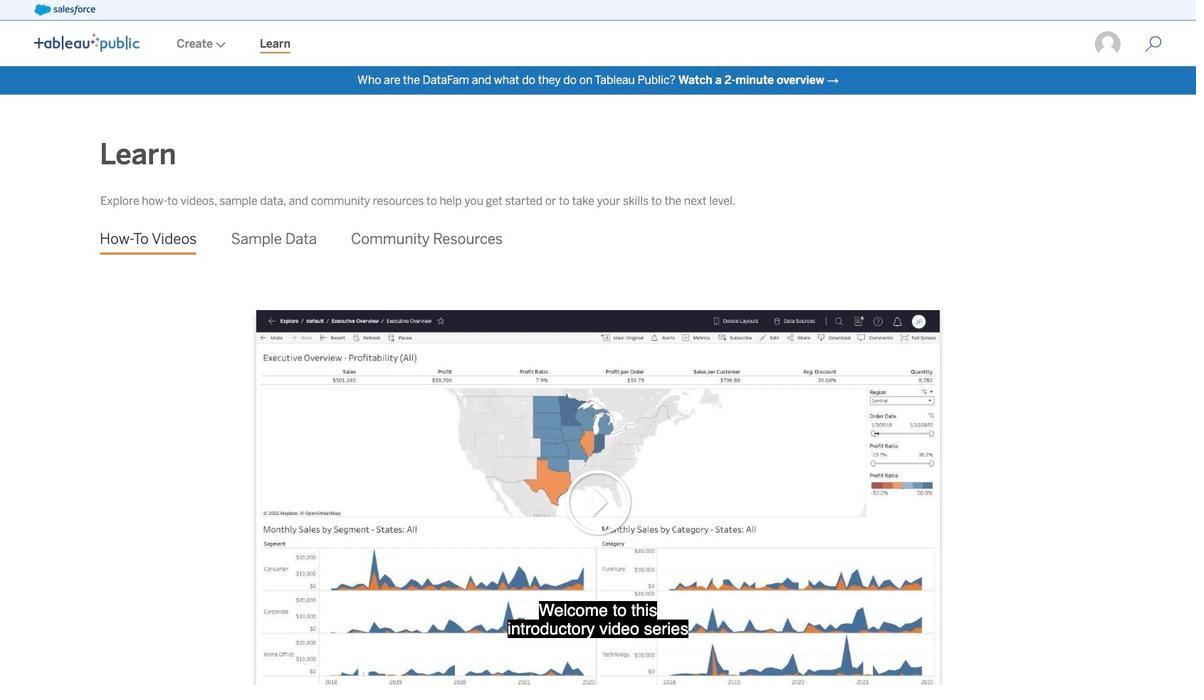 Task type: vqa. For each thing, say whether or not it's contained in the screenshot.
National
no



Task type: describe. For each thing, give the bounding box(es) containing it.
logo image
[[34, 33, 140, 52]]

christina.overa image
[[1094, 30, 1122, 58]]

salesforce logo image
[[34, 4, 95, 16]]

go to search image
[[1128, 36, 1179, 53]]

create image
[[213, 42, 226, 48]]



